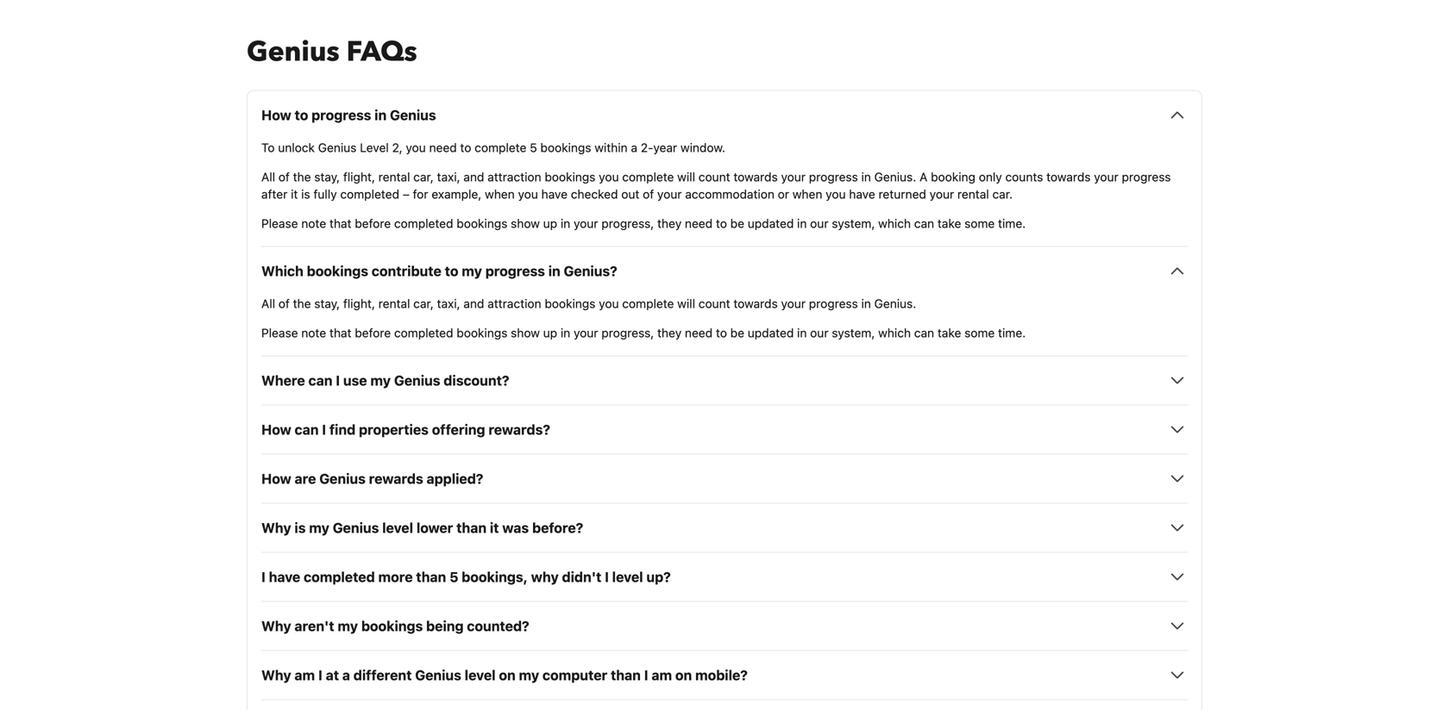 Task type: vqa. For each thing, say whether or not it's contained in the screenshot.
transportation
no



Task type: describe. For each thing, give the bounding box(es) containing it.
lower
[[417, 520, 453, 537]]

out
[[621, 187, 640, 201]]

will for all of the stay, flight, rental car, taxi, and attraction bookings you complete will count towards your progress in genius. a booking only counts towards your progress after it is fully completed – for example, when you have checked out of your accommodation or when you have returned your rental car.
[[678, 170, 695, 184]]

up?
[[647, 569, 671, 586]]

was
[[502, 520, 529, 537]]

only
[[979, 170, 1002, 184]]

within
[[595, 141, 628, 155]]

where can i use my genius discount?
[[261, 373, 509, 389]]

you right 2,
[[406, 141, 426, 155]]

1 time. from the top
[[998, 216, 1026, 231]]

1 note from the top
[[301, 216, 326, 231]]

why
[[531, 569, 559, 586]]

1 updated from the top
[[748, 216, 794, 231]]

all of the stay, flight, rental car, taxi, and attraction bookings you complete will count towards your progress in genius. a booking only counts towards your progress after it is fully completed – for example, when you have checked out of your accommodation or when you have returned your rental car.
[[261, 170, 1171, 201]]

1 that from the top
[[330, 216, 352, 231]]

0 vertical spatial than
[[457, 520, 487, 537]]

properties
[[359, 422, 429, 438]]

counted?
[[467, 618, 529, 635]]

1 vertical spatial rental
[[958, 187, 989, 201]]

1 vertical spatial need
[[685, 216, 713, 231]]

rewards?
[[489, 422, 550, 438]]

to
[[261, 141, 275, 155]]

you down to unlock genius level 2, you need to complete 5 bookings within a 2-year window. on the top of the page
[[518, 187, 538, 201]]

bookings down genius?
[[545, 297, 596, 311]]

bookings left within
[[541, 141, 591, 155]]

completed up where can i use my genius discount? at bottom
[[394, 326, 453, 340]]

flight, for all of the stay, flight, rental car, taxi, and attraction bookings you complete will count towards your progress in genius.
[[343, 297, 375, 311]]

why aren't my bookings being counted?
[[261, 618, 529, 635]]

before?
[[532, 520, 584, 537]]

1 am from the left
[[295, 668, 315, 684]]

all for all of the stay, flight, rental car, taxi, and attraction bookings you complete will count towards your progress in genius.
[[261, 297, 275, 311]]

1 take from the top
[[938, 216, 961, 231]]

which bookings contribute to my progress in genius? button
[[261, 261, 1188, 282]]

1 when from the left
[[485, 187, 515, 201]]

fully
[[314, 187, 337, 201]]

bookings inside dropdown button
[[307, 263, 368, 279]]

2 note from the top
[[301, 326, 326, 340]]

your down checked
[[574, 216, 598, 231]]

genius inside dropdown button
[[394, 373, 440, 389]]

genius down being
[[415, 668, 462, 684]]

2-
[[641, 141, 653, 155]]

can inside where can i use my genius discount? dropdown button
[[308, 373, 333, 389]]

you up checked
[[599, 170, 619, 184]]

why aren't my bookings being counted? button
[[261, 616, 1188, 637]]

discount?
[[444, 373, 509, 389]]

bookings up discount?
[[457, 326, 508, 340]]

how for how can i find properties offering rewards?
[[261, 422, 291, 438]]

which bookings contribute to my progress in genius?
[[261, 263, 618, 279]]

my inside where can i use my genius discount? dropdown button
[[371, 373, 391, 389]]

how are genius rewards applied?
[[261, 471, 484, 487]]

your down which bookings contribute to my progress in genius? dropdown button at the top
[[781, 297, 806, 311]]

your down booking
[[930, 187, 954, 201]]

how to progress in genius button
[[261, 105, 1188, 125]]

genius faqs
[[247, 33, 417, 71]]

attraction for all of the stay, flight, rental car, taxi, and attraction bookings you complete will count towards your progress in genius.
[[488, 297, 542, 311]]

1 vertical spatial level
[[612, 569, 643, 586]]

counts
[[1006, 170, 1043, 184]]

how to progress in genius
[[261, 107, 436, 123]]

2 they from the top
[[657, 326, 682, 340]]

in inside dropdown button
[[375, 107, 387, 123]]

i have completed more than 5 bookings, why didn't i level up?
[[261, 569, 671, 586]]

2 on from the left
[[675, 668, 692, 684]]

to up where can i use my genius discount? dropdown button
[[716, 326, 727, 340]]

genius down "how are genius rewards applied?"
[[333, 520, 379, 537]]

are
[[295, 471, 316, 487]]

1 progress, from the top
[[602, 216, 654, 231]]

and for all of the stay, flight, rental car, taxi, and attraction bookings you complete will count towards your progress in genius. a booking only counts towards your progress after it is fully completed – for example, when you have checked out of your accommodation or when you have returned your rental car.
[[464, 170, 484, 184]]

car.
[[993, 187, 1013, 201]]

my inside why aren't my bookings being counted? dropdown button
[[338, 618, 358, 635]]

rental for all of the stay, flight, rental car, taxi, and attraction bookings you complete will count towards your progress in genius. a booking only counts towards your progress after it is fully completed – for example, when you have checked out of your accommodation or when you have returned your rental car.
[[379, 170, 410, 184]]

2 time. from the top
[[998, 326, 1026, 340]]

1 which from the top
[[878, 216, 911, 231]]

unlock
[[278, 141, 315, 155]]

it inside dropdown button
[[490, 520, 499, 537]]

why am i at a different genius level on my computer than i am on mobile?
[[261, 668, 748, 684]]

0 horizontal spatial level
[[382, 520, 413, 537]]

1 before from the top
[[355, 216, 391, 231]]

my inside why am i at a different genius level on my computer than i am on mobile? dropdown button
[[519, 668, 539, 684]]

2 am from the left
[[652, 668, 672, 684]]

offering
[[432, 422, 485, 438]]

and for all of the stay, flight, rental car, taxi, and attraction bookings you complete will count towards your progress in genius.
[[464, 297, 484, 311]]

to up example,
[[460, 141, 471, 155]]

of for all of the stay, flight, rental car, taxi, and attraction bookings you complete will count towards your progress in genius.
[[279, 297, 290, 311]]

genius. for all of the stay, flight, rental car, taxi, and attraction bookings you complete will count towards your progress in genius.
[[875, 297, 917, 311]]

to unlock genius level 2, you need to complete 5 bookings within a 2-year window.
[[261, 141, 726, 155]]

your right counts
[[1094, 170, 1119, 184]]

why is my genius level lower than it was before?
[[261, 520, 584, 537]]

aren't
[[295, 618, 334, 635]]

how can i find properties offering rewards?
[[261, 422, 550, 438]]

completed inside all of the stay, flight, rental car, taxi, and attraction bookings you complete will count towards your progress in genius. a booking only counts towards your progress after it is fully completed – for example, when you have checked out of your accommodation or when you have returned your rental car.
[[340, 187, 399, 201]]

to down accommodation
[[716, 216, 727, 231]]

genius up how to progress in genius
[[247, 33, 340, 71]]

you right or on the top of the page
[[826, 187, 846, 201]]

2 our from the top
[[810, 326, 829, 340]]

why for why is my genius level lower than it was before?
[[261, 520, 291, 537]]

applied?
[[427, 471, 484, 487]]

your right out at left
[[657, 187, 682, 201]]

towards for all of the stay, flight, rental car, taxi, and attraction bookings you complete will count towards your progress in genius. a booking only counts towards your progress after it is fully completed – for example, when you have checked out of your accommodation or when you have returned your rental car.
[[734, 170, 778, 184]]

different
[[354, 668, 412, 684]]

which
[[261, 263, 304, 279]]

complete for all of the stay, flight, rental car, taxi, and attraction bookings you complete will count towards your progress in genius. a booking only counts towards your progress after it is fully completed – for example, when you have checked out of your accommodation or when you have returned your rental car.
[[622, 170, 674, 184]]

why is my genius level lower than it was before? button
[[261, 518, 1188, 539]]

all for all of the stay, flight, rental car, taxi, and attraction bookings you complete will count towards your progress in genius. a booking only counts towards your progress after it is fully completed – for example, when you have checked out of your accommodation or when you have returned your rental car.
[[261, 170, 275, 184]]

level
[[360, 141, 389, 155]]

taxi, for all of the stay, flight, rental car, taxi, and attraction bookings you complete will count towards your progress in genius.
[[437, 297, 460, 311]]

genius. for all of the stay, flight, rental car, taxi, and attraction bookings you complete will count towards your progress in genius. a booking only counts towards your progress after it is fully completed – for example, when you have checked out of your accommodation or when you have returned your rental car.
[[875, 170, 917, 184]]

all of the stay, flight, rental car, taxi, and attraction bookings you complete will count towards your progress in genius.
[[261, 297, 917, 311]]

why am i at a different genius level on my computer than i am on mobile? button
[[261, 666, 1188, 686]]

5 inside dropdown button
[[450, 569, 458, 586]]

can inside how can i find properties offering rewards? dropdown button
[[295, 422, 319, 438]]

1 our from the top
[[810, 216, 829, 231]]

towards for all of the stay, flight, rental car, taxi, and attraction bookings you complete will count towards your progress in genius.
[[734, 297, 778, 311]]

use
[[343, 373, 367, 389]]

1 they from the top
[[657, 216, 682, 231]]

stay, for all of the stay, flight, rental car, taxi, and attraction bookings you complete will count towards your progress in genius.
[[314, 297, 340, 311]]

2 up from the top
[[543, 326, 557, 340]]

after
[[261, 187, 288, 201]]

to inside dropdown button
[[295, 107, 308, 123]]

you down genius?
[[599, 297, 619, 311]]



Task type: locate. For each thing, give the bounding box(es) containing it.
1 vertical spatial updated
[[748, 326, 794, 340]]

1 attraction from the top
[[488, 170, 542, 184]]

how left "are"
[[261, 471, 291, 487]]

when
[[485, 187, 515, 201], [793, 187, 823, 201]]

is inside why is my genius level lower than it was before? dropdown button
[[295, 520, 306, 537]]

1 vertical spatial attraction
[[488, 297, 542, 311]]

taxi, for all of the stay, flight, rental car, taxi, and attraction bookings you complete will count towards your progress in genius. a booking only counts towards your progress after it is fully completed – for example, when you have checked out of your accommodation or when you have returned your rental car.
[[437, 170, 460, 184]]

2 vertical spatial complete
[[622, 297, 674, 311]]

show down all of the stay, flight, rental car, taxi, and attraction bookings you complete will count towards your progress in genius.
[[511, 326, 540, 340]]

have
[[542, 187, 568, 201], [849, 187, 876, 201], [269, 569, 300, 586]]

1 vertical spatial will
[[678, 297, 695, 311]]

contribute
[[372, 263, 442, 279]]

1 show from the top
[[511, 216, 540, 231]]

1 some from the top
[[965, 216, 995, 231]]

2 the from the top
[[293, 297, 311, 311]]

my inside why is my genius level lower than it was before? dropdown button
[[309, 520, 330, 537]]

up
[[543, 216, 557, 231], [543, 326, 557, 340]]

please
[[261, 216, 298, 231], [261, 326, 298, 340]]

1 vertical spatial stay,
[[314, 297, 340, 311]]

to inside dropdown button
[[445, 263, 459, 279]]

0 vertical spatial some
[[965, 216, 995, 231]]

bookings up checked
[[545, 170, 596, 184]]

checked
[[571, 187, 618, 201]]

0 vertical spatial updated
[[748, 216, 794, 231]]

show
[[511, 216, 540, 231], [511, 326, 540, 340]]

1 the from the top
[[293, 170, 311, 184]]

0 vertical spatial 5
[[530, 141, 537, 155]]

the down unlock
[[293, 170, 311, 184]]

how are genius rewards applied? button
[[261, 469, 1188, 489]]

find
[[329, 422, 356, 438]]

0 horizontal spatial it
[[291, 187, 298, 201]]

a left 2-
[[631, 141, 638, 155]]

2 and from the top
[[464, 297, 484, 311]]

completed up aren't
[[304, 569, 375, 586]]

count down which bookings contribute to my progress in genius? dropdown button at the top
[[699, 297, 730, 311]]

2 some from the top
[[965, 326, 995, 340]]

0 vertical spatial which
[[878, 216, 911, 231]]

2 count from the top
[[699, 297, 730, 311]]

am left mobile?
[[652, 668, 672, 684]]

count
[[699, 170, 730, 184], [699, 297, 730, 311]]

1 genius. from the top
[[875, 170, 917, 184]]

1 horizontal spatial when
[[793, 187, 823, 201]]

1 system, from the top
[[832, 216, 875, 231]]

a
[[631, 141, 638, 155], [342, 668, 350, 684]]

and down "which bookings contribute to my progress in genius?"
[[464, 297, 484, 311]]

2 genius. from the top
[[875, 297, 917, 311]]

it right the after
[[291, 187, 298, 201]]

before up where can i use my genius discount? at bottom
[[355, 326, 391, 340]]

1 horizontal spatial am
[[652, 668, 672, 684]]

0 vertical spatial our
[[810, 216, 829, 231]]

0 horizontal spatial than
[[416, 569, 446, 586]]

2 progress, from the top
[[602, 326, 654, 340]]

2 vertical spatial need
[[685, 326, 713, 340]]

it left the was
[[490, 520, 499, 537]]

2 take from the top
[[938, 326, 961, 340]]

1 vertical spatial progress,
[[602, 326, 654, 340]]

how inside dropdown button
[[261, 107, 291, 123]]

0 horizontal spatial a
[[342, 668, 350, 684]]

0 vertical spatial note
[[301, 216, 326, 231]]

1 vertical spatial please
[[261, 326, 298, 340]]

they up where can i use my genius discount? dropdown button
[[657, 326, 682, 340]]

1 vertical spatial and
[[464, 297, 484, 311]]

it inside all of the stay, flight, rental car, taxi, and attraction bookings you complete will count towards your progress in genius. a booking only counts towards your progress after it is fully completed – for example, when you have checked out of your accommodation or when you have returned your rental car.
[[291, 187, 298, 201]]

year
[[653, 141, 677, 155]]

will
[[678, 170, 695, 184], [678, 297, 695, 311]]

2 will from the top
[[678, 297, 695, 311]]

1 horizontal spatial level
[[465, 668, 496, 684]]

window.
[[681, 141, 726, 155]]

1 please from the top
[[261, 216, 298, 231]]

car, up for
[[413, 170, 434, 184]]

your
[[781, 170, 806, 184], [1094, 170, 1119, 184], [657, 187, 682, 201], [930, 187, 954, 201], [574, 216, 598, 231], [781, 297, 806, 311], [574, 326, 598, 340]]

2 vertical spatial of
[[279, 297, 290, 311]]

1 be from the top
[[731, 216, 745, 231]]

0 vertical spatial please
[[261, 216, 298, 231]]

to
[[295, 107, 308, 123], [460, 141, 471, 155], [716, 216, 727, 231], [445, 263, 459, 279], [716, 326, 727, 340]]

the down which on the top left
[[293, 297, 311, 311]]

2 vertical spatial level
[[465, 668, 496, 684]]

car, for all of the stay, flight, rental car, taxi, and attraction bookings you complete will count towards your progress in genius.
[[413, 297, 434, 311]]

the for all of the stay, flight, rental car, taxi, and attraction bookings you complete will count towards your progress in genius.
[[293, 297, 311, 311]]

1 vertical spatial some
[[965, 326, 995, 340]]

1 vertical spatial that
[[330, 326, 352, 340]]

my right "use"
[[371, 373, 391, 389]]

genius?
[[564, 263, 618, 279]]

system,
[[832, 216, 875, 231], [832, 326, 875, 340]]

level inside dropdown button
[[465, 668, 496, 684]]

flight, down "contribute"
[[343, 297, 375, 311]]

can
[[914, 216, 935, 231], [914, 326, 935, 340], [308, 373, 333, 389], [295, 422, 319, 438]]

0 vertical spatial genius.
[[875, 170, 917, 184]]

than
[[457, 520, 487, 537], [416, 569, 446, 586], [611, 668, 641, 684]]

how for how are genius rewards applied?
[[261, 471, 291, 487]]

taxi,
[[437, 170, 460, 184], [437, 297, 460, 311]]

completed
[[340, 187, 399, 201], [394, 216, 453, 231], [394, 326, 453, 340], [304, 569, 375, 586]]

will inside all of the stay, flight, rental car, taxi, and attraction bookings you complete will count towards your progress in genius. a booking only counts towards your progress after it is fully completed – for example, when you have checked out of your accommodation or when you have returned your rental car.
[[678, 170, 695, 184]]

2 how from the top
[[261, 422, 291, 438]]

all down which on the top left
[[261, 297, 275, 311]]

1 vertical spatial before
[[355, 326, 391, 340]]

0 vertical spatial show
[[511, 216, 540, 231]]

1 horizontal spatial than
[[457, 520, 487, 537]]

2 please note that before completed bookings show up in your progress, they need to be updated in our system, which can take some time. from the top
[[261, 326, 1026, 340]]

mobile?
[[695, 668, 748, 684]]

genius
[[247, 33, 340, 71], [390, 107, 436, 123], [318, 141, 357, 155], [394, 373, 440, 389], [319, 471, 366, 487], [333, 520, 379, 537], [415, 668, 462, 684]]

take
[[938, 216, 961, 231], [938, 326, 961, 340]]

will for all of the stay, flight, rental car, taxi, and attraction bookings you complete will count towards your progress in genius.
[[678, 297, 695, 311]]

2 car, from the top
[[413, 297, 434, 311]]

completed inside dropdown button
[[304, 569, 375, 586]]

rewards
[[369, 471, 423, 487]]

2 vertical spatial rental
[[379, 297, 410, 311]]

0 horizontal spatial have
[[269, 569, 300, 586]]

2 updated from the top
[[748, 326, 794, 340]]

towards
[[734, 170, 778, 184], [1047, 170, 1091, 184], [734, 297, 778, 311]]

how for how to progress in genius
[[261, 107, 291, 123]]

is left fully
[[301, 187, 310, 201]]

stay, for all of the stay, flight, rental car, taxi, and attraction bookings you complete will count towards your progress in genius. a booking only counts towards your progress after it is fully completed – for example, when you have checked out of your accommodation or when you have returned your rental car.
[[314, 170, 340, 184]]

2 be from the top
[[731, 326, 745, 340]]

all up the after
[[261, 170, 275, 184]]

1 vertical spatial show
[[511, 326, 540, 340]]

1 and from the top
[[464, 170, 484, 184]]

than inside dropdown button
[[611, 668, 641, 684]]

count for all of the stay, flight, rental car, taxi, and attraction bookings you complete will count towards your progress in genius. a booking only counts towards your progress after it is fully completed – for example, when you have checked out of your accommodation or when you have returned your rental car.
[[699, 170, 730, 184]]

why for why aren't my bookings being counted?
[[261, 618, 291, 635]]

your down all of the stay, flight, rental car, taxi, and attraction bookings you complete will count towards your progress in genius.
[[574, 326, 598, 340]]

or
[[778, 187, 789, 201]]

0 vertical spatial it
[[291, 187, 298, 201]]

rental for all of the stay, flight, rental car, taxi, and attraction bookings you complete will count towards your progress in genius.
[[379, 297, 410, 311]]

0 vertical spatial attraction
[[488, 170, 542, 184]]

have left checked
[[542, 187, 568, 201]]

how inside dropdown button
[[261, 471, 291, 487]]

count inside all of the stay, flight, rental car, taxi, and attraction bookings you complete will count towards your progress in genius. a booking only counts towards your progress after it is fully completed – for example, when you have checked out of your accommodation or when you have returned your rental car.
[[699, 170, 730, 184]]

completed left –
[[340, 187, 399, 201]]

bookings inside all of the stay, flight, rental car, taxi, and attraction bookings you complete will count towards your progress in genius. a booking only counts towards your progress after it is fully completed – for example, when you have checked out of your accommodation or when you have returned your rental car.
[[545, 170, 596, 184]]

0 vertical spatial progress,
[[602, 216, 654, 231]]

1 vertical spatial all
[[261, 297, 275, 311]]

rental down "contribute"
[[379, 297, 410, 311]]

that down fully
[[330, 216, 352, 231]]

flight, for all of the stay, flight, rental car, taxi, and attraction bookings you complete will count towards your progress in genius. a booking only counts towards your progress after it is fully completed – for example, when you have checked out of your accommodation or when you have returned your rental car.
[[343, 170, 375, 184]]

to right "contribute"
[[445, 263, 459, 279]]

will down which bookings contribute to my progress in genius? dropdown button at the top
[[678, 297, 695, 311]]

count for all of the stay, flight, rental car, taxi, and attraction bookings you complete will count towards your progress in genius.
[[699, 297, 730, 311]]

complete down which bookings contribute to my progress in genius? dropdown button at the top
[[622, 297, 674, 311]]

bookings down more at the bottom left of page
[[361, 618, 423, 635]]

1 vertical spatial time.
[[998, 326, 1026, 340]]

and up example,
[[464, 170, 484, 184]]

2 why from the top
[[261, 618, 291, 635]]

2 attraction from the top
[[488, 297, 542, 311]]

note up where
[[301, 326, 326, 340]]

all inside all of the stay, flight, rental car, taxi, and attraction bookings you complete will count towards your progress in genius. a booking only counts towards your progress after it is fully completed – for example, when you have checked out of your accommodation or when you have returned your rental car.
[[261, 170, 275, 184]]

2 vertical spatial why
[[261, 668, 291, 684]]

0 vertical spatial will
[[678, 170, 695, 184]]

2 before from the top
[[355, 326, 391, 340]]

my down "are"
[[309, 520, 330, 537]]

your up or on the top of the page
[[781, 170, 806, 184]]

completed down for
[[394, 216, 453, 231]]

0 vertical spatial the
[[293, 170, 311, 184]]

1 vertical spatial genius.
[[875, 297, 917, 311]]

my right "contribute"
[[462, 263, 482, 279]]

i have completed more than 5 bookings, why didn't i level up? button
[[261, 567, 1188, 588]]

bookings,
[[462, 569, 528, 586]]

complete for all of the stay, flight, rental car, taxi, and attraction bookings you complete will count towards your progress in genius.
[[622, 297, 674, 311]]

1 why from the top
[[261, 520, 291, 537]]

1 vertical spatial system,
[[832, 326, 875, 340]]

on left mobile?
[[675, 668, 692, 684]]

they
[[657, 216, 682, 231], [657, 326, 682, 340]]

stay,
[[314, 170, 340, 184], [314, 297, 340, 311]]

progress, down out at left
[[602, 216, 654, 231]]

all
[[261, 170, 275, 184], [261, 297, 275, 311]]

car,
[[413, 170, 434, 184], [413, 297, 434, 311]]

1 vertical spatial than
[[416, 569, 446, 586]]

in inside all of the stay, flight, rental car, taxi, and attraction bookings you complete will count towards your progress in genius. a booking only counts towards your progress after it is fully completed – for example, when you have checked out of your accommodation or when you have returned your rental car.
[[862, 170, 871, 184]]

rental
[[379, 170, 410, 184], [958, 187, 989, 201], [379, 297, 410, 311]]

0 horizontal spatial am
[[295, 668, 315, 684]]

time.
[[998, 216, 1026, 231], [998, 326, 1026, 340]]

1 horizontal spatial 5
[[530, 141, 537, 155]]

1 please note that before completed bookings show up in your progress, they need to be updated in our system, which can take some time. from the top
[[261, 216, 1026, 231]]

1 vertical spatial a
[[342, 668, 350, 684]]

1 vertical spatial car,
[[413, 297, 434, 311]]

taxi, down "which bookings contribute to my progress in genius?"
[[437, 297, 460, 311]]

genius. inside all of the stay, flight, rental car, taxi, and attraction bookings you complete will count towards your progress in genius. a booking only counts towards your progress after it is fully completed – for example, when you have checked out of your accommodation or when you have returned your rental car.
[[875, 170, 917, 184]]

car, for all of the stay, flight, rental car, taxi, and attraction bookings you complete will count towards your progress in genius. a booking only counts towards your progress after it is fully completed – for example, when you have checked out of your accommodation or when you have returned your rental car.
[[413, 170, 434, 184]]

0 vertical spatial rental
[[379, 170, 410, 184]]

3 why from the top
[[261, 668, 291, 684]]

please note that before completed bookings show up in your progress, they need to be updated in our system, which can take some time. down out at left
[[261, 216, 1026, 231]]

0 vertical spatial flight,
[[343, 170, 375, 184]]

being
[[426, 618, 464, 635]]

please note that before completed bookings show up in your progress, they need to be updated in our system, which can take some time. down all of the stay, flight, rental car, taxi, and attraction bookings you complete will count towards your progress in genius.
[[261, 326, 1026, 340]]

1 vertical spatial it
[[490, 520, 499, 537]]

0 vertical spatial all
[[261, 170, 275, 184]]

returned
[[879, 187, 927, 201]]

1 vertical spatial is
[[295, 520, 306, 537]]

1 car, from the top
[[413, 170, 434, 184]]

my
[[462, 263, 482, 279], [371, 373, 391, 389], [309, 520, 330, 537], [338, 618, 358, 635], [519, 668, 539, 684]]

have left returned
[[849, 187, 876, 201]]

1 vertical spatial the
[[293, 297, 311, 311]]

flight, inside all of the stay, flight, rental car, taxi, and attraction bookings you complete will count towards your progress in genius. a booking only counts towards your progress after it is fully completed – for example, when you have checked out of your accommodation or when you have returned your rental car.
[[343, 170, 375, 184]]

computer
[[543, 668, 608, 684]]

why for why am i at a different genius level on my computer than i am on mobile?
[[261, 668, 291, 684]]

taxi, inside all of the stay, flight, rental car, taxi, and attraction bookings you complete will count towards your progress in genius. a booking only counts towards your progress after it is fully completed – for example, when you have checked out of your accommodation or when you have returned your rental car.
[[437, 170, 460, 184]]

1 vertical spatial our
[[810, 326, 829, 340]]

updated up where can i use my genius discount? dropdown button
[[748, 326, 794, 340]]

1 vertical spatial up
[[543, 326, 557, 340]]

0 vertical spatial before
[[355, 216, 391, 231]]

0 vertical spatial please note that before completed bookings show up in your progress, they need to be updated in our system, which can take some time.
[[261, 216, 1026, 231]]

0 vertical spatial complete
[[475, 141, 527, 155]]

in
[[375, 107, 387, 123], [862, 170, 871, 184], [561, 216, 571, 231], [797, 216, 807, 231], [549, 263, 561, 279], [862, 297, 871, 311], [561, 326, 571, 340], [797, 326, 807, 340]]

0 horizontal spatial on
[[499, 668, 516, 684]]

how up to
[[261, 107, 291, 123]]

1 how from the top
[[261, 107, 291, 123]]

note down fully
[[301, 216, 326, 231]]

attraction inside all of the stay, flight, rental car, taxi, and attraction bookings you complete will count towards your progress in genius. a booking only counts towards your progress after it is fully completed – for example, when you have checked out of your accommodation or when you have returned your rental car.
[[488, 170, 542, 184]]

of right out at left
[[643, 187, 654, 201]]

complete inside all of the stay, flight, rental car, taxi, and attraction bookings you complete will count towards your progress in genius. a booking only counts towards your progress after it is fully completed – for example, when you have checked out of your accommodation or when you have returned your rental car.
[[622, 170, 674, 184]]

0 vertical spatial and
[[464, 170, 484, 184]]

before up "contribute"
[[355, 216, 391, 231]]

1 vertical spatial complete
[[622, 170, 674, 184]]

at
[[326, 668, 339, 684]]

0 vertical spatial level
[[382, 520, 413, 537]]

1 vertical spatial count
[[699, 297, 730, 311]]

2 horizontal spatial than
[[611, 668, 641, 684]]

1 flight, from the top
[[343, 170, 375, 184]]

taxi, up example,
[[437, 170, 460, 184]]

0 vertical spatial be
[[731, 216, 745, 231]]

0 vertical spatial of
[[279, 170, 290, 184]]

0 vertical spatial need
[[429, 141, 457, 155]]

2 vertical spatial than
[[611, 668, 641, 684]]

1 horizontal spatial a
[[631, 141, 638, 155]]

example,
[[432, 187, 482, 201]]

where can i use my genius discount? button
[[261, 370, 1188, 391]]

2 flight, from the top
[[343, 297, 375, 311]]

my left computer
[[519, 668, 539, 684]]

on
[[499, 668, 516, 684], [675, 668, 692, 684]]

1 vertical spatial of
[[643, 187, 654, 201]]

towards right counts
[[1047, 170, 1091, 184]]

and inside all of the stay, flight, rental car, taxi, and attraction bookings you complete will count towards your progress in genius. a booking only counts towards your progress after it is fully completed – for example, when you have checked out of your accommodation or when you have returned your rental car.
[[464, 170, 484, 184]]

progress, down all of the stay, flight, rental car, taxi, and attraction bookings you complete will count towards your progress in genius.
[[602, 326, 654, 340]]

2 all from the top
[[261, 297, 275, 311]]

2 stay, from the top
[[314, 297, 340, 311]]

0 vertical spatial up
[[543, 216, 557, 231]]

0 vertical spatial a
[[631, 141, 638, 155]]

3 how from the top
[[261, 471, 291, 487]]

bookings right which on the top left
[[307, 263, 368, 279]]

complete up example,
[[475, 141, 527, 155]]

count up accommodation
[[699, 170, 730, 184]]

0 vertical spatial system,
[[832, 216, 875, 231]]

faqs
[[347, 33, 417, 71]]

1 stay, from the top
[[314, 170, 340, 184]]

genius right "are"
[[319, 471, 366, 487]]

need right 2,
[[429, 141, 457, 155]]

a right at
[[342, 668, 350, 684]]

a inside dropdown button
[[342, 668, 350, 684]]

genius down how to progress in genius
[[318, 141, 357, 155]]

have inside "i have completed more than 5 bookings, why didn't i level up?" dropdown button
[[269, 569, 300, 586]]

0 vertical spatial time.
[[998, 216, 1026, 231]]

more
[[378, 569, 413, 586]]

level
[[382, 520, 413, 537], [612, 569, 643, 586], [465, 668, 496, 684]]

how can i find properties offering rewards? button
[[261, 420, 1188, 440]]

0 vertical spatial that
[[330, 216, 352, 231]]

5
[[530, 141, 537, 155], [450, 569, 458, 586]]

which
[[878, 216, 911, 231], [878, 326, 911, 340]]

of
[[279, 170, 290, 184], [643, 187, 654, 201], [279, 297, 290, 311]]

1 vertical spatial why
[[261, 618, 291, 635]]

0 vertical spatial why
[[261, 520, 291, 537]]

2 please from the top
[[261, 326, 298, 340]]

when right example,
[[485, 187, 515, 201]]

1 vertical spatial note
[[301, 326, 326, 340]]

0 vertical spatial taxi,
[[437, 170, 460, 184]]

0 vertical spatial they
[[657, 216, 682, 231]]

rental up –
[[379, 170, 410, 184]]

0 vertical spatial count
[[699, 170, 730, 184]]

progress
[[312, 107, 371, 123], [809, 170, 858, 184], [1122, 170, 1171, 184], [486, 263, 545, 279], [809, 297, 858, 311]]

1 vertical spatial flight,
[[343, 297, 375, 311]]

2 system, from the top
[[832, 326, 875, 340]]

progress inside dropdown button
[[486, 263, 545, 279]]

–
[[403, 187, 410, 201]]

booking
[[931, 170, 976, 184]]

genius up 2,
[[390, 107, 436, 123]]

is inside all of the stay, flight, rental car, taxi, and attraction bookings you complete will count towards your progress in genius. a booking only counts towards your progress after it is fully completed – for example, when you have checked out of your accommodation or when you have returned your rental car.
[[301, 187, 310, 201]]

for
[[413, 187, 428, 201]]

my inside which bookings contribute to my progress in genius? dropdown button
[[462, 263, 482, 279]]

bookings down example,
[[457, 216, 508, 231]]

2 show from the top
[[511, 326, 540, 340]]

progress,
[[602, 216, 654, 231], [602, 326, 654, 340]]

please down the after
[[261, 216, 298, 231]]

2 vertical spatial how
[[261, 471, 291, 487]]

level left the lower
[[382, 520, 413, 537]]

1 horizontal spatial have
[[542, 187, 568, 201]]

2 which from the top
[[878, 326, 911, 340]]

updated down or on the top of the page
[[748, 216, 794, 231]]

2 that from the top
[[330, 326, 352, 340]]

0 vertical spatial take
[[938, 216, 961, 231]]

than right the lower
[[457, 520, 487, 537]]

level left up?
[[612, 569, 643, 586]]

the inside all of the stay, flight, rental car, taxi, and attraction bookings you complete will count towards your progress in genius. a booking only counts towards your progress after it is fully completed – for example, when you have checked out of your accommodation or when you have returned your rental car.
[[293, 170, 311, 184]]

1 taxi, from the top
[[437, 170, 460, 184]]

bookings inside dropdown button
[[361, 618, 423, 635]]

2,
[[392, 141, 403, 155]]

1 all from the top
[[261, 170, 275, 184]]

stay, inside all of the stay, flight, rental car, taxi, and attraction bookings you complete will count towards your progress in genius. a booking only counts towards your progress after it is fully completed – for example, when you have checked out of your accommodation or when you have returned your rental car.
[[314, 170, 340, 184]]

towards down which bookings contribute to my progress in genius? dropdown button at the top
[[734, 297, 778, 311]]

why inside dropdown button
[[261, 668, 291, 684]]

the for all of the stay, flight, rental car, taxi, and attraction bookings you complete will count towards your progress in genius. a booking only counts towards your progress after it is fully completed – for example, when you have checked out of your accommodation or when you have returned your rental car.
[[293, 170, 311, 184]]

attraction for all of the stay, flight, rental car, taxi, and attraction bookings you complete will count towards your progress in genius. a booking only counts towards your progress after it is fully completed – for example, when you have checked out of your accommodation or when you have returned your rental car.
[[488, 170, 542, 184]]

1 vertical spatial please note that before completed bookings show up in your progress, they need to be updated in our system, which can take some time.
[[261, 326, 1026, 340]]

1 will from the top
[[678, 170, 695, 184]]

please note that before completed bookings show up in your progress, they need to be updated in our system, which can take some time.
[[261, 216, 1026, 231], [261, 326, 1026, 340]]

am
[[295, 668, 315, 684], [652, 668, 672, 684]]

level down counted?
[[465, 668, 496, 684]]

1 vertical spatial how
[[261, 422, 291, 438]]

where
[[261, 373, 305, 389]]

need up where can i use my genius discount? dropdown button
[[685, 326, 713, 340]]

1 up from the top
[[543, 216, 557, 231]]

of for all of the stay, flight, rental car, taxi, and attraction bookings you complete will count towards your progress in genius. a booking only counts towards your progress after it is fully completed – for example, when you have checked out of your accommodation or when you have returned your rental car.
[[279, 170, 290, 184]]

some
[[965, 216, 995, 231], [965, 326, 995, 340]]

the
[[293, 170, 311, 184], [293, 297, 311, 311]]

of down which on the top left
[[279, 297, 290, 311]]

1 vertical spatial take
[[938, 326, 961, 340]]

1 vertical spatial which
[[878, 326, 911, 340]]

that up "use"
[[330, 326, 352, 340]]

1 on from the left
[[499, 668, 516, 684]]

note
[[301, 216, 326, 231], [301, 326, 326, 340]]

1 count from the top
[[699, 170, 730, 184]]

please up where
[[261, 326, 298, 340]]

1 vertical spatial they
[[657, 326, 682, 340]]

2 horizontal spatial level
[[612, 569, 643, 586]]

0 vertical spatial stay,
[[314, 170, 340, 184]]

how inside dropdown button
[[261, 422, 291, 438]]

car, inside all of the stay, flight, rental car, taxi, and attraction bookings you complete will count towards your progress in genius. a booking only counts towards your progress after it is fully completed – for example, when you have checked out of your accommodation or when you have returned your rental car.
[[413, 170, 434, 184]]

a
[[920, 170, 928, 184]]

2 horizontal spatial have
[[849, 187, 876, 201]]

than right more at the bottom left of page
[[416, 569, 446, 586]]

didn't
[[562, 569, 602, 586]]

than right computer
[[611, 668, 641, 684]]

2 taxi, from the top
[[437, 297, 460, 311]]

rental down only
[[958, 187, 989, 201]]

and
[[464, 170, 484, 184], [464, 297, 484, 311]]

attraction down "which bookings contribute to my progress in genius?"
[[488, 297, 542, 311]]

in inside dropdown button
[[549, 263, 561, 279]]

0 horizontal spatial when
[[485, 187, 515, 201]]

5 left within
[[530, 141, 537, 155]]

attraction down to unlock genius level 2, you need to complete 5 bookings within a 2-year window. on the top of the page
[[488, 170, 542, 184]]

accommodation
[[685, 187, 775, 201]]

be up where can i use my genius discount? dropdown button
[[731, 326, 745, 340]]

0 vertical spatial is
[[301, 187, 310, 201]]

my right aren't
[[338, 618, 358, 635]]

am left at
[[295, 668, 315, 684]]

you
[[406, 141, 426, 155], [599, 170, 619, 184], [518, 187, 538, 201], [826, 187, 846, 201], [599, 297, 619, 311]]

2 when from the left
[[793, 187, 823, 201]]

is down "are"
[[295, 520, 306, 537]]

progress inside dropdown button
[[312, 107, 371, 123]]

need down all of the stay, flight, rental car, taxi, and attraction bookings you complete will count towards your progress in genius. a booking only counts towards your progress after it is fully completed – for example, when you have checked out of your accommodation or when you have returned your rental car. on the top
[[685, 216, 713, 231]]

is
[[301, 187, 310, 201], [295, 520, 306, 537]]



